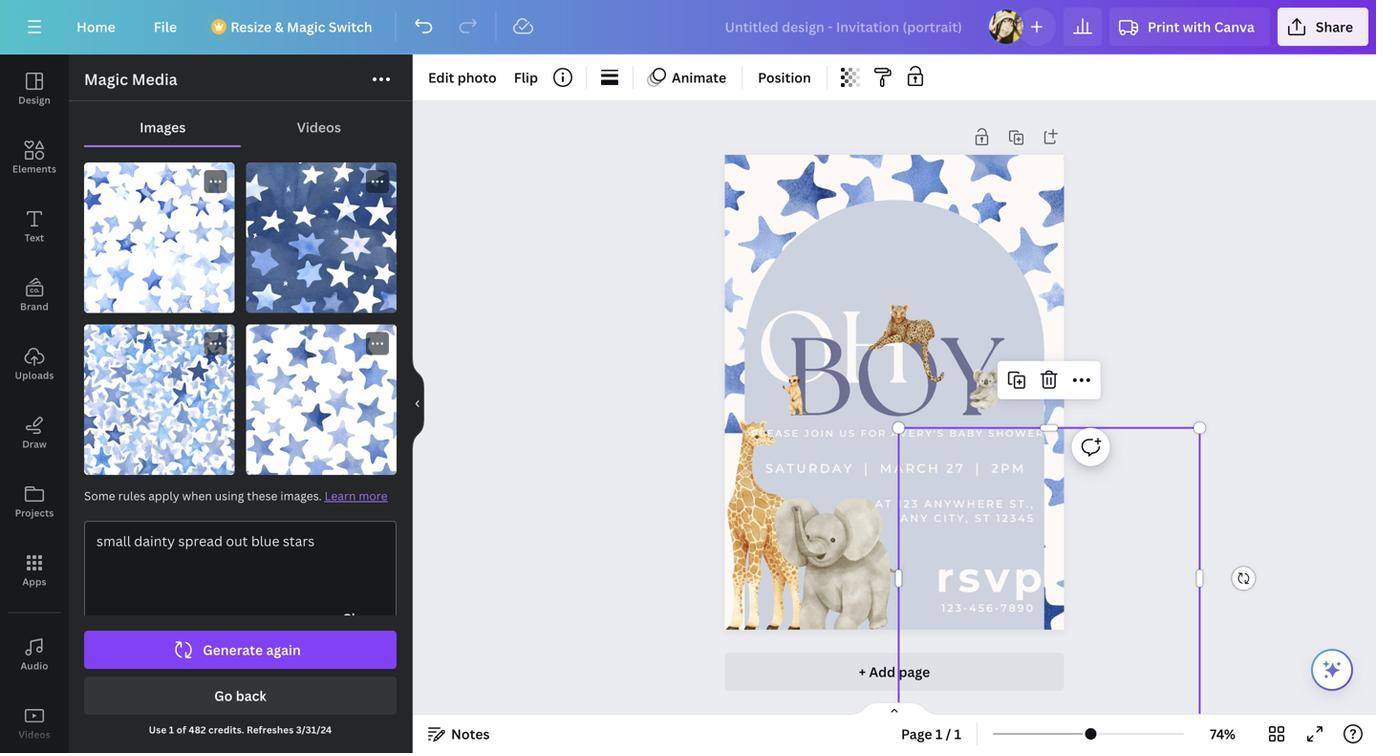 Task type: locate. For each thing, give the bounding box(es) containing it.
1 vertical spatial magic
[[84, 69, 128, 89]]

notes
[[451, 725, 490, 743]]

march
[[880, 461, 941, 476]]

print with canva
[[1148, 18, 1255, 36]]

of
[[176, 724, 186, 736]]

0 horizontal spatial videos
[[18, 728, 50, 741]]

switch
[[329, 18, 372, 36]]

0 horizontal spatial │
[[860, 461, 874, 476]]

animate
[[672, 68, 727, 87]]

1 left the of
[[169, 724, 174, 736]]

1 horizontal spatial videos
[[297, 118, 341, 136]]

1
[[169, 724, 174, 736], [936, 725, 943, 743], [955, 725, 962, 743]]

us
[[839, 427, 856, 439]]

2pm
[[991, 461, 1026, 476]]

at 123 anywhere st., any city, st 12345
[[875, 498, 1035, 524]]

baby
[[949, 427, 984, 439]]

using
[[215, 488, 244, 504]]

0 vertical spatial videos button
[[241, 109, 397, 145]]

st
[[975, 512, 992, 524]]

images
[[140, 118, 186, 136]]

generate
[[203, 641, 263, 659]]

+ add page
[[859, 663, 930, 681]]

some
[[84, 488, 115, 504]]

canva assistant image
[[1321, 659, 1344, 682]]

12345
[[996, 512, 1035, 524]]

clear button
[[335, 603, 384, 634]]

uploads button
[[0, 330, 69, 399]]

join
[[804, 427, 835, 439]]

0 horizontal spatial 1
[[169, 724, 174, 736]]

456-
[[969, 602, 1001, 614]]

please
[[751, 427, 800, 439]]

74%
[[1210, 725, 1236, 743]]

oh
[[756, 292, 912, 406]]

Enter 5+ words to describe... text field
[[85, 522, 396, 603]]

use 1 of 482 credits. refreshes 3/31/24
[[149, 724, 332, 736]]

123-456-7890
[[942, 602, 1035, 614]]

more
[[359, 488, 388, 504]]

rules
[[118, 488, 146, 504]]

magic left media
[[84, 69, 128, 89]]

1 vertical spatial videos button
[[0, 689, 69, 753]]

share button
[[1278, 8, 1369, 46]]

0 horizontal spatial magic
[[84, 69, 128, 89]]

Design title text field
[[710, 8, 980, 46]]

magic right the & on the top left of the page
[[287, 18, 325, 36]]

magic media
[[84, 69, 178, 89]]

small dainty spread out blue stars image
[[84, 162, 235, 313], [246, 162, 397, 313], [84, 325, 235, 475], [246, 325, 397, 475]]

1 vertical spatial videos
[[18, 728, 50, 741]]

rsvp
[[936, 552, 1047, 603]]

main menu bar
[[0, 0, 1376, 54]]

learn more link
[[325, 488, 388, 504]]

1 for /
[[936, 725, 943, 743]]

123
[[898, 498, 920, 510]]

canva
[[1215, 18, 1255, 36]]

text
[[25, 231, 44, 244]]

add
[[869, 663, 896, 681]]

side panel tab list
[[0, 54, 69, 753]]

0 vertical spatial magic
[[287, 18, 325, 36]]

videos button
[[241, 109, 397, 145], [0, 689, 69, 753]]

projects button
[[0, 467, 69, 536]]

│ down for
[[860, 461, 874, 476]]

flip button
[[506, 62, 546, 93]]

clear
[[342, 609, 377, 627]]

│ right 27
[[971, 461, 986, 476]]

1 horizontal spatial │
[[971, 461, 986, 476]]

show pages image
[[849, 702, 941, 717]]

1 left /
[[936, 725, 943, 743]]

refreshes
[[247, 724, 294, 736]]

edit
[[428, 68, 454, 87]]

position button
[[750, 62, 819, 93]]

media
[[132, 69, 178, 89]]

print with canva button
[[1110, 8, 1270, 46]]

1 right /
[[955, 725, 962, 743]]

apps
[[22, 575, 46, 588]]

resize & magic switch
[[231, 18, 372, 36]]

1 horizontal spatial magic
[[287, 18, 325, 36]]

2 │ from the left
[[971, 461, 986, 476]]

boy
[[786, 316, 1003, 441]]

home
[[76, 18, 115, 36]]

/
[[946, 725, 951, 743]]

city,
[[934, 512, 970, 524]]

1 horizontal spatial 1
[[936, 725, 943, 743]]

482
[[189, 724, 206, 736]]

0 horizontal spatial videos button
[[0, 689, 69, 753]]

back
[[236, 687, 266, 705]]

flip
[[514, 68, 538, 87]]

videos inside side panel tab list
[[18, 728, 50, 741]]



Task type: vqa. For each thing, say whether or not it's contained in the screenshot.
BROWSE CANVA TEMPLATES
no



Task type: describe. For each thing, give the bounding box(es) containing it.
audio button
[[0, 620, 69, 689]]

again
[[266, 641, 301, 659]]

0 vertical spatial videos
[[297, 118, 341, 136]]

edit photo button
[[421, 62, 504, 93]]

file button
[[138, 8, 192, 46]]

draw
[[22, 438, 47, 451]]

shower
[[989, 427, 1045, 439]]

share
[[1316, 18, 1353, 36]]

audio
[[20, 660, 48, 672]]

7890
[[1001, 602, 1035, 614]]

images.
[[280, 488, 322, 504]]

generate again
[[203, 641, 301, 659]]

when
[[182, 488, 212, 504]]

brand
[[20, 300, 49, 313]]

27
[[946, 461, 965, 476]]

for
[[861, 427, 887, 439]]

saturday
[[765, 461, 854, 476]]

file
[[154, 18, 177, 36]]

1 │ from the left
[[860, 461, 874, 476]]

page
[[901, 725, 932, 743]]

go back button
[[84, 677, 397, 715]]

hide image
[[412, 358, 424, 450]]

elements button
[[0, 123, 69, 192]]

avery's
[[891, 427, 945, 439]]

1 for of
[[169, 724, 174, 736]]

notes button
[[421, 719, 497, 749]]

please join us for avery's baby shower
[[751, 427, 1045, 439]]

anywhere
[[924, 498, 1005, 510]]

uploads
[[15, 369, 54, 382]]

+
[[859, 663, 866, 681]]

saturday │ march 27 │ 2pm
[[765, 461, 1026, 476]]

print
[[1148, 18, 1180, 36]]

position
[[758, 68, 811, 87]]

projects
[[15, 507, 54, 519]]

text button
[[0, 192, 69, 261]]

any
[[900, 512, 929, 524]]

learn
[[325, 488, 356, 504]]

apps button
[[0, 536, 69, 605]]

at
[[875, 498, 893, 510]]

apply
[[148, 488, 179, 504]]

draw button
[[0, 399, 69, 467]]

2 horizontal spatial 1
[[955, 725, 962, 743]]

credits.
[[208, 724, 244, 736]]

animate button
[[641, 62, 734, 93]]

go back
[[214, 687, 266, 705]]

photo
[[458, 68, 497, 87]]

magic inside resize & magic switch "button"
[[287, 18, 325, 36]]

resize & magic switch button
[[200, 8, 388, 46]]

edit photo
[[428, 68, 497, 87]]

3/31/24
[[296, 724, 332, 736]]

home link
[[61, 8, 131, 46]]

&
[[275, 18, 284, 36]]

+ add page button
[[725, 653, 1064, 691]]

go
[[214, 687, 233, 705]]

1 horizontal spatial videos button
[[241, 109, 397, 145]]

design button
[[0, 54, 69, 123]]

with
[[1183, 18, 1211, 36]]

74% button
[[1192, 719, 1254, 749]]

images button
[[84, 109, 241, 145]]

st.,
[[1010, 498, 1035, 510]]

brand button
[[0, 261, 69, 330]]

elements
[[12, 162, 57, 175]]

page
[[899, 663, 930, 681]]

123-
[[942, 602, 969, 614]]

these
[[247, 488, 278, 504]]



